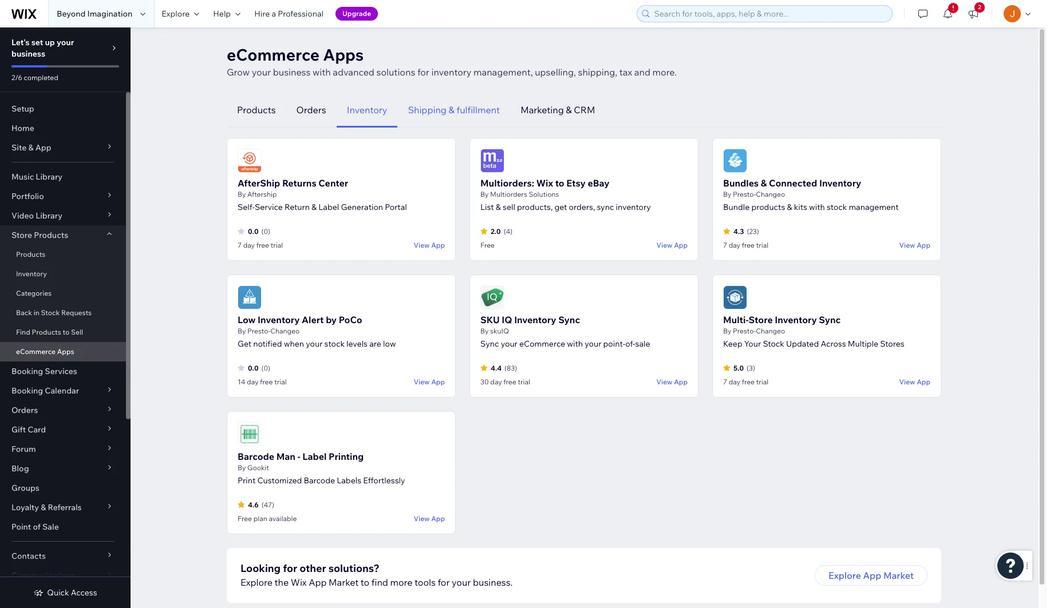 Task type: describe. For each thing, give the bounding box(es) containing it.
view app button for multiorders: wix to etsy ebay
[[656, 240, 688, 250]]

help button
[[206, 0, 247, 27]]

view for aftership returns center
[[414, 241, 430, 249]]

view app button for multi-store inventory sync
[[899, 377, 930, 387]]

explore inside looking for other solutions? explore the wix app market to find more tools for your business.
[[240, 577, 273, 589]]

your left point-
[[585, 339, 601, 349]]

free for free
[[480, 241, 495, 250]]

to for products
[[63, 328, 69, 337]]

ecommerce inside 'sku iq inventory sync by skuiq sync your ecommerce with your point-of-sale'
[[519, 339, 565, 349]]

tax
[[619, 66, 632, 78]]

14
[[238, 378, 245, 386]]

your inside looking for other solutions? explore the wix app market to find more tools for your business.
[[452, 577, 471, 589]]

groups link
[[0, 479, 126, 498]]

presto- for multi-
[[733, 327, 756, 336]]

point-
[[603, 339, 625, 349]]

sale
[[635, 339, 650, 349]]

ecommerce apps
[[16, 348, 74, 356]]

bundles & connected inventory icon image
[[723, 149, 747, 173]]

view app button for sku iq inventory sync
[[656, 377, 688, 387]]

view app for barcode man - label printing
[[414, 514, 445, 523]]

day for bundles
[[729, 241, 740, 250]]

changeo for multi-
[[756, 327, 785, 336]]

inventory inside "multiorders: wix to etsy ebay by multiorders solutions list & sell products, get orders, sync inventory"
[[616, 202, 651, 212]]

stock for by
[[324, 339, 345, 349]]

sku iq inventory sync icon image
[[480, 286, 504, 310]]

management,
[[474, 66, 533, 78]]

view app button for barcode man - label printing
[[414, 514, 445, 524]]

forum button
[[0, 440, 126, 459]]

inventory inside 'sku iq inventory sync by skuiq sync your ecommerce with your point-of-sale'
[[514, 314, 556, 326]]

inventory inside button
[[347, 104, 387, 116]]

by inside bundles & connected inventory by presto-changeo bundle products & kits with stock management
[[723, 190, 731, 199]]

aftership returns center by aftership self-service return & label generation portal
[[238, 177, 407, 212]]

app for bundles & connected inventory
[[917, 241, 930, 249]]

& inside "multiorders: wix to etsy ebay by multiorders solutions list & sell products, get orders, sync inventory"
[[496, 202, 501, 212]]

tools
[[415, 577, 436, 589]]

low
[[238, 314, 256, 326]]

& inside dropdown button
[[28, 143, 34, 153]]

your inside low inventory alert by poco by presto-changeo get notified when your stock levels are low
[[306, 339, 323, 349]]

sync for sku iq inventory sync
[[558, 314, 580, 326]]

other
[[300, 562, 326, 575]]

low
[[383, 339, 396, 349]]

site & app
[[11, 143, 51, 153]]

return
[[285, 202, 310, 212]]

to inside looking for other solutions? explore the wix app market to find more tools for your business.
[[361, 577, 369, 589]]

shipping,
[[578, 66, 617, 78]]

booking services link
[[0, 362, 126, 381]]

view app for bundles & connected inventory
[[899, 241, 930, 249]]

inventory inside ecommerce apps grow your business with advanced solutions for inventory management, upselling, shipping, tax and more.
[[431, 66, 471, 78]]

0.0 (0) for aftership
[[248, 227, 270, 236]]

bundle
[[723, 202, 750, 212]]

access
[[71, 588, 97, 598]]

point of sale link
[[0, 518, 126, 537]]

set
[[31, 37, 43, 48]]

4.4
[[491, 364, 502, 372]]

4.6 (47)
[[248, 501, 274, 509]]

view app button for aftership returns center
[[414, 240, 445, 250]]

alert
[[302, 314, 324, 326]]

booking calendar
[[11, 386, 79, 396]]

trial for returns
[[271, 241, 283, 250]]

sku
[[480, 314, 500, 326]]

trial for store
[[756, 378, 769, 386]]

free for free plan available
[[238, 515, 252, 523]]

products button
[[227, 93, 286, 128]]

7 day free trial for bundles
[[723, 241, 769, 250]]

portfolio
[[11, 191, 44, 202]]

find
[[16, 328, 30, 337]]

skuiq
[[490, 327, 509, 336]]

view for multi-store inventory sync
[[899, 378, 915, 386]]

inventory button
[[336, 93, 398, 128]]

view for barcode man - label printing
[[414, 514, 430, 523]]

view app for multi-store inventory sync
[[899, 378, 930, 386]]

point of sale
[[11, 522, 59, 532]]

(83)
[[504, 364, 517, 372]]

video library button
[[0, 206, 126, 226]]

bundles & connected inventory by presto-changeo bundle products & kits with stock management
[[723, 177, 899, 212]]

products inside dropdown button
[[34, 230, 68, 240]]

shipping & fulfillment
[[408, 104, 500, 116]]

back in stock requests link
[[0, 303, 126, 323]]

app for low inventory alert by poco
[[431, 378, 445, 386]]

7 for multi-
[[723, 378, 727, 386]]

setup
[[11, 104, 34, 114]]

2 horizontal spatial for
[[438, 577, 450, 589]]

7 day free trial for aftership
[[238, 241, 283, 250]]

booking for booking calendar
[[11, 386, 43, 396]]

kits
[[794, 202, 807, 212]]

print
[[238, 476, 256, 486]]

customized
[[257, 476, 302, 486]]

apps for ecommerce apps
[[57, 348, 74, 356]]

find
[[371, 577, 388, 589]]

app for multiorders: wix to etsy ebay
[[674, 241, 688, 249]]

& left crm
[[566, 104, 572, 116]]

upgrade button
[[336, 7, 378, 21]]

ecommerce for ecommerce apps
[[16, 348, 56, 356]]

marketing & crm
[[521, 104, 595, 116]]

blog button
[[0, 459, 126, 479]]

upselling,
[[535, 66, 576, 78]]

free for store
[[742, 378, 755, 386]]

trial for iq
[[518, 378, 530, 386]]

ebay
[[588, 177, 609, 189]]

view app for multiorders: wix to etsy ebay
[[656, 241, 688, 249]]

0.0 for aftership
[[248, 227, 259, 236]]

orders button
[[0, 401, 126, 420]]

ecommerce apps link
[[0, 342, 126, 362]]

Search for tools, apps, help & more... field
[[651, 6, 889, 22]]

multi-store inventory sync icon image
[[723, 286, 747, 310]]

0.0 for low
[[248, 364, 259, 372]]

free for returns
[[256, 241, 269, 250]]

market inside looking for other solutions? explore the wix app market to find more tools for your business.
[[329, 577, 359, 589]]

4.4 (83)
[[491, 364, 517, 372]]

booking for booking services
[[11, 366, 43, 377]]

products,
[[517, 202, 553, 212]]

completed
[[24, 73, 58, 82]]

4.3 (23)
[[733, 227, 759, 236]]

inventory inside sidebar element
[[16, 270, 47, 278]]

explore for explore
[[162, 9, 190, 19]]

find products to sell link
[[0, 323, 126, 342]]

(4)
[[504, 227, 513, 236]]

looking for other solutions? explore the wix app market to find more tools for your business.
[[240, 562, 513, 589]]

app for aftership returns center
[[431, 241, 445, 249]]

& inside popup button
[[41, 503, 46, 513]]

professional
[[278, 9, 323, 19]]

gookit
[[247, 464, 269, 472]]

shipping & fulfillment button
[[398, 93, 510, 128]]

etsy
[[566, 177, 586, 189]]

view for sku iq inventory sync
[[656, 378, 672, 386]]

presto- inside low inventory alert by poco by presto-changeo get notified when your stock levels are low
[[247, 327, 270, 336]]

grow
[[227, 66, 250, 78]]

stock inside sidebar element
[[41, 309, 60, 317]]

more.
[[652, 66, 677, 78]]

30 day free trial
[[480, 378, 530, 386]]

changeo inside low inventory alert by poco by presto-changeo get notified when your stock levels are low
[[270, 327, 300, 336]]

app inside button
[[863, 570, 881, 582]]

4.3
[[733, 227, 744, 236]]

sku iq inventory sync by skuiq sync your ecommerce with your point-of-sale
[[480, 314, 650, 349]]

view app for aftership returns center
[[414, 241, 445, 249]]

booking calendar button
[[0, 381, 126, 401]]

free plan available
[[238, 515, 297, 523]]

categories
[[16, 289, 52, 298]]

explore for explore app market
[[828, 570, 861, 582]]

marketing & crm button
[[510, 93, 605, 128]]

groups
[[11, 483, 39, 494]]

booking services
[[11, 366, 77, 377]]

2 button
[[961, 0, 986, 27]]

list
[[480, 202, 494, 212]]

portfolio button
[[0, 187, 126, 206]]

-
[[297, 451, 300, 463]]

& right shipping
[[449, 104, 455, 116]]

multiorders: wix to etsy ebay icon image
[[480, 149, 504, 173]]

solutions
[[376, 66, 415, 78]]



Task type: locate. For each thing, give the bounding box(es) containing it.
market
[[883, 570, 914, 582], [329, 577, 359, 589]]

trial down the service
[[271, 241, 283, 250]]

booking up booking calendar
[[11, 366, 43, 377]]

app inside dropdown button
[[35, 143, 51, 153]]

ecommerce apps grow your business with advanced solutions for inventory management, upselling, shipping, tax and more.
[[227, 45, 677, 78]]

library up portfolio popup button
[[36, 172, 62, 182]]

business for ecommerce
[[273, 66, 311, 78]]

by inside barcode man - label printing by gookit print customized barcode labels effortlessly
[[238, 464, 246, 472]]

presto- inside 'multi-store inventory sync by presto-changeo keep your stock updated across multiple stores'
[[733, 327, 756, 336]]

market inside button
[[883, 570, 914, 582]]

stock left levels
[[324, 339, 345, 349]]

& inside aftership returns center by aftership self-service return & label generation portal
[[312, 202, 317, 212]]

& right loyalty
[[41, 503, 46, 513]]

0 horizontal spatial with
[[313, 66, 331, 78]]

stock inside 'multi-store inventory sync by presto-changeo keep your stock updated across multiple stores'
[[763, 339, 784, 349]]

aftership returns center icon image
[[238, 149, 262, 173]]

orders for orders button
[[296, 104, 326, 116]]

app for multi-store inventory sync
[[917, 378, 930, 386]]

1 horizontal spatial apps
[[323, 45, 364, 65]]

products up the products link at the left top of the page
[[34, 230, 68, 240]]

0 horizontal spatial orders
[[11, 405, 38, 416]]

day for low
[[247, 378, 258, 386]]

booking inside booking calendar popup button
[[11, 386, 43, 396]]

1 vertical spatial stock
[[763, 339, 784, 349]]

iq
[[502, 314, 512, 326]]

orders for orders dropdown button on the bottom of the page
[[11, 405, 38, 416]]

with left point-
[[567, 339, 583, 349]]

free for iq
[[503, 378, 516, 386]]

business down let's
[[11, 49, 45, 59]]

tab list
[[227, 93, 941, 128]]

0 horizontal spatial inventory
[[431, 66, 471, 78]]

changeo for bundles
[[756, 190, 785, 199]]

trial right 30
[[518, 378, 530, 386]]

sync inside 'multi-store inventory sync by presto-changeo keep your stock updated across multiple stores'
[[819, 314, 841, 326]]

0 vertical spatial to
[[555, 177, 564, 189]]

apps inside ecommerce apps grow your business with advanced solutions for inventory management, upselling, shipping, tax and more.
[[323, 45, 364, 65]]

day for sku
[[490, 378, 502, 386]]

trial for &
[[756, 241, 769, 250]]

view for low inventory alert by poco
[[414, 378, 430, 386]]

0 vertical spatial inventory
[[431, 66, 471, 78]]

explore inside button
[[828, 570, 861, 582]]

up
[[45, 37, 55, 48]]

with inside 'sku iq inventory sync by skuiq sync your ecommerce with your point-of-sale'
[[567, 339, 583, 349]]

presto- down multi-
[[733, 327, 756, 336]]

stock inside bundles & connected inventory by presto-changeo bundle products & kits with stock management
[[827, 202, 847, 212]]

changeo inside 'multi-store inventory sync by presto-changeo keep your stock updated across multiple stores'
[[756, 327, 785, 336]]

contacts button
[[0, 547, 126, 566]]

(47)
[[261, 501, 274, 509]]

orders,
[[569, 202, 595, 212]]

label right the -
[[302, 451, 327, 463]]

free right 14
[[260, 378, 273, 386]]

day down 4.3
[[729, 241, 740, 250]]

0 vertical spatial for
[[417, 66, 429, 78]]

inventory up updated
[[775, 314, 817, 326]]

products
[[237, 104, 276, 116], [34, 230, 68, 240], [16, 250, 45, 259], [32, 328, 61, 337]]

2 0.0 from the top
[[248, 364, 259, 372]]

0 vertical spatial 0.0
[[248, 227, 259, 236]]

store inside dropdown button
[[11, 230, 32, 240]]

0 vertical spatial business
[[11, 49, 45, 59]]

across
[[821, 339, 846, 349]]

7 for bundles
[[723, 241, 727, 250]]

2 horizontal spatial ecommerce
[[519, 339, 565, 349]]

inventory up notified on the left of page
[[258, 314, 300, 326]]

gift card
[[11, 425, 46, 435]]

1 vertical spatial wix
[[291, 577, 307, 589]]

0 horizontal spatial store
[[11, 230, 32, 240]]

1 vertical spatial (0)
[[261, 364, 270, 372]]

0.0 (0) down the service
[[248, 227, 270, 236]]

0 vertical spatial stock
[[827, 202, 847, 212]]

7 down bundle
[[723, 241, 727, 250]]

inventory up management in the top of the page
[[819, 177, 861, 189]]

ecommerce inside ecommerce apps grow your business with advanced solutions for inventory management, upselling, shipping, tax and more.
[[227, 45, 319, 65]]

stock right kits
[[827, 202, 847, 212]]

help
[[213, 9, 231, 19]]

library up the store products
[[36, 211, 62, 221]]

apps inside sidebar element
[[57, 348, 74, 356]]

tab list containing products
[[227, 93, 941, 128]]

0 vertical spatial barcode
[[238, 451, 274, 463]]

presto- up notified on the left of page
[[247, 327, 270, 336]]

apps up advanced
[[323, 45, 364, 65]]

your down skuiq
[[501, 339, 518, 349]]

1 library from the top
[[36, 172, 62, 182]]

products up ecommerce apps
[[32, 328, 61, 337]]

quick
[[47, 588, 69, 598]]

requests
[[61, 309, 92, 317]]

booking inside the booking services link
[[11, 366, 43, 377]]

stock right in
[[41, 309, 60, 317]]

2 horizontal spatial to
[[555, 177, 564, 189]]

1 horizontal spatial explore
[[240, 577, 273, 589]]

inventory inside bundles & connected inventory by presto-changeo bundle products & kits with stock management
[[819, 177, 861, 189]]

1 vertical spatial barcode
[[304, 476, 335, 486]]

0 horizontal spatial explore
[[162, 9, 190, 19]]

label inside aftership returns center by aftership self-service return & label generation portal
[[319, 202, 339, 212]]

0 horizontal spatial business
[[11, 49, 45, 59]]

1 vertical spatial free
[[238, 515, 252, 523]]

with inside bundles & connected inventory by presto-changeo bundle products & kits with stock management
[[809, 202, 825, 212]]

apps
[[323, 45, 364, 65], [57, 348, 74, 356]]

0 horizontal spatial for
[[283, 562, 297, 575]]

stores
[[880, 339, 904, 349]]

to
[[555, 177, 564, 189], [63, 328, 69, 337], [361, 577, 369, 589]]

1 horizontal spatial ecommerce
[[227, 45, 319, 65]]

0 vertical spatial (0)
[[261, 227, 270, 236]]

a
[[272, 9, 276, 19]]

orders inside dropdown button
[[11, 405, 38, 416]]

barcode up gookit
[[238, 451, 274, 463]]

7 down self-
[[238, 241, 242, 250]]

0.0 down self-
[[248, 227, 259, 236]]

0 vertical spatial apps
[[323, 45, 364, 65]]

1 horizontal spatial orders
[[296, 104, 326, 116]]

generation
[[341, 202, 383, 212]]

back
[[16, 309, 32, 317]]

1 horizontal spatial barcode
[[304, 476, 335, 486]]

& left sell
[[496, 202, 501, 212]]

inventory down advanced
[[347, 104, 387, 116]]

1 0.0 (0) from the top
[[248, 227, 270, 236]]

solutions?
[[329, 562, 380, 575]]

to left find
[[361, 577, 369, 589]]

for
[[417, 66, 429, 78], [283, 562, 297, 575], [438, 577, 450, 589]]

your
[[57, 37, 74, 48], [252, 66, 271, 78], [306, 339, 323, 349], [501, 339, 518, 349], [585, 339, 601, 349], [452, 577, 471, 589]]

& right return
[[312, 202, 317, 212]]

with inside ecommerce apps grow your business with advanced solutions for inventory management, upselling, shipping, tax and more.
[[313, 66, 331, 78]]

your right the up
[[57, 37, 74, 48]]

1 0.0 from the top
[[248, 227, 259, 236]]

changeo up your
[[756, 327, 785, 336]]

when
[[284, 339, 304, 349]]

0 horizontal spatial barcode
[[238, 451, 274, 463]]

low inventory alert by poco icon image
[[238, 286, 262, 310]]

inventory link
[[0, 265, 126, 284]]

1 vertical spatial library
[[36, 211, 62, 221]]

quick access button
[[33, 588, 97, 598]]

of-
[[625, 339, 635, 349]]

1 vertical spatial 0.0
[[248, 364, 259, 372]]

0 horizontal spatial apps
[[57, 348, 74, 356]]

1 horizontal spatial store
[[749, 314, 773, 326]]

explore app market
[[828, 570, 914, 582]]

your left business.
[[452, 577, 471, 589]]

video library
[[11, 211, 62, 221]]

view app button for bundles & connected inventory
[[899, 240, 930, 250]]

calendar
[[45, 386, 79, 396]]

view app for low inventory alert by poco
[[414, 378, 445, 386]]

& left kits
[[787, 202, 792, 212]]

stock right your
[[763, 339, 784, 349]]

presto- inside bundles & connected inventory by presto-changeo bundle products & kits with stock management
[[733, 190, 756, 199]]

free left "plan"
[[238, 515, 252, 523]]

2 0.0 (0) from the top
[[248, 364, 270, 372]]

2 (0) from the top
[[261, 364, 270, 372]]

plan
[[253, 515, 267, 523]]

7 for aftership
[[238, 241, 242, 250]]

2 vertical spatial to
[[361, 577, 369, 589]]

day right 30
[[490, 378, 502, 386]]

(0) for low
[[261, 364, 270, 372]]

view app button for low inventory alert by poco
[[414, 377, 445, 387]]

orders up gift card
[[11, 405, 38, 416]]

music
[[11, 172, 34, 182]]

wix inside "multiorders: wix to etsy ebay by multiorders solutions list & sell products, get orders, sync inventory"
[[536, 177, 553, 189]]

trial down your
[[756, 378, 769, 386]]

inventory inside 'multi-store inventory sync by presto-changeo keep your stock updated across multiple stores'
[[775, 314, 817, 326]]

sidebar element
[[0, 27, 131, 609]]

solutions
[[529, 190, 559, 199]]

free down the service
[[256, 241, 269, 250]]

business inside the let's set up your business
[[11, 49, 45, 59]]

library for music library
[[36, 172, 62, 182]]

for inside ecommerce apps grow your business with advanced solutions for inventory management, upselling, shipping, tax and more.
[[417, 66, 429, 78]]

0 horizontal spatial market
[[329, 577, 359, 589]]

0.0 (0) for low
[[248, 364, 270, 372]]

orders inside button
[[296, 104, 326, 116]]

wix right the the
[[291, 577, 307, 589]]

1 horizontal spatial free
[[480, 241, 495, 250]]

inventory up "categories"
[[16, 270, 47, 278]]

trial for inventory
[[274, 378, 287, 386]]

7 day free trial for multi-
[[723, 378, 769, 386]]

with left advanced
[[313, 66, 331, 78]]

crm
[[574, 104, 595, 116]]

multi-store inventory sync by presto-changeo keep your stock updated across multiple stores
[[723, 314, 904, 349]]

day right 14
[[247, 378, 258, 386]]

by up list
[[480, 190, 489, 199]]

1 vertical spatial orders
[[11, 405, 38, 416]]

5.0
[[733, 364, 744, 372]]

0 vertical spatial wix
[[536, 177, 553, 189]]

the
[[275, 577, 289, 589]]

day for aftership
[[243, 241, 255, 250]]

0 horizontal spatial stock
[[41, 309, 60, 317]]

presto- down bundles
[[733, 190, 756, 199]]

day for multi-
[[729, 378, 740, 386]]

0 vertical spatial label
[[319, 202, 339, 212]]

0 vertical spatial with
[[313, 66, 331, 78]]

7 day free trial down the service
[[238, 241, 283, 250]]

ecommerce
[[227, 45, 319, 65], [519, 339, 565, 349], [16, 348, 56, 356]]

0 horizontal spatial ecommerce
[[16, 348, 56, 356]]

0.0 (0) up 14 day free trial
[[248, 364, 270, 372]]

library inside dropdown button
[[36, 211, 62, 221]]

for right solutions
[[417, 66, 429, 78]]

0 vertical spatial stock
[[41, 309, 60, 317]]

1 horizontal spatial stock
[[827, 202, 847, 212]]

your inside ecommerce apps grow your business with advanced solutions for inventory management, upselling, shipping, tax and more.
[[252, 66, 271, 78]]

marketing
[[521, 104, 564, 116]]

by inside aftership returns center by aftership self-service return & label generation portal
[[238, 190, 246, 199]]

apps down find products to sell link
[[57, 348, 74, 356]]

0 vertical spatial library
[[36, 172, 62, 182]]

1 booking from the top
[[11, 366, 43, 377]]

day down self-
[[243, 241, 255, 250]]

products down grow
[[237, 104, 276, 116]]

1 horizontal spatial for
[[417, 66, 429, 78]]

by down low
[[238, 327, 246, 336]]

orders right products button on the top of page
[[296, 104, 326, 116]]

1 horizontal spatial sync
[[558, 314, 580, 326]]

business inside ecommerce apps grow your business with advanced solutions for inventory management, upselling, shipping, tax and more.
[[273, 66, 311, 78]]

free down (3)
[[742, 378, 755, 386]]

& right bundles
[[761, 177, 767, 189]]

by up keep
[[723, 327, 731, 336]]

inventory
[[431, 66, 471, 78], [616, 202, 651, 212]]

ecommerce for ecommerce apps grow your business with advanced solutions for inventory management, upselling, shipping, tax and more.
[[227, 45, 319, 65]]

2 vertical spatial with
[[567, 339, 583, 349]]

are
[[369, 339, 381, 349]]

1 vertical spatial inventory
[[616, 202, 651, 212]]

view app
[[414, 241, 445, 249], [656, 241, 688, 249], [899, 241, 930, 249], [414, 378, 445, 386], [656, 378, 688, 386], [899, 378, 930, 386], [414, 514, 445, 523]]

1 vertical spatial 0.0 (0)
[[248, 364, 270, 372]]

store up your
[[749, 314, 773, 326]]

apps for ecommerce apps grow your business with advanced solutions for inventory management, upselling, shipping, tax and more.
[[323, 45, 364, 65]]

1 vertical spatial stock
[[324, 339, 345, 349]]

advanced
[[333, 66, 374, 78]]

upgrade
[[342, 9, 371, 18]]

0 horizontal spatial wix
[[291, 577, 307, 589]]

to inside find products to sell link
[[63, 328, 69, 337]]

1 vertical spatial store
[[749, 314, 773, 326]]

1 horizontal spatial inventory
[[616, 202, 651, 212]]

changeo up products in the right top of the page
[[756, 190, 785, 199]]

free down the (83)
[[503, 378, 516, 386]]

wix up the solutions
[[536, 177, 553, 189]]

0 vertical spatial 0.0 (0)
[[248, 227, 270, 236]]

changeo up when
[[270, 327, 300, 336]]

sync
[[558, 314, 580, 326], [819, 314, 841, 326], [480, 339, 499, 349]]

view for bundles & connected inventory
[[899, 241, 915, 249]]

your right when
[[306, 339, 323, 349]]

for up the the
[[283, 562, 297, 575]]

products
[[751, 202, 785, 212]]

2 horizontal spatial sync
[[819, 314, 841, 326]]

to inside "multiorders: wix to etsy ebay by multiorders solutions list & sell products, get orders, sync inventory"
[[555, 177, 564, 189]]

1 horizontal spatial business
[[273, 66, 311, 78]]

7 day free trial down 4.3 (23)
[[723, 241, 769, 250]]

referrals
[[48, 503, 82, 513]]

by inside low inventory alert by poco by presto-changeo get notified when your stock levels are low
[[238, 327, 246, 336]]

keep
[[723, 339, 742, 349]]

1 vertical spatial booking
[[11, 386, 43, 396]]

inventory up shipping & fulfillment
[[431, 66, 471, 78]]

1 (0) from the top
[[261, 227, 270, 236]]

1 vertical spatial for
[[283, 562, 297, 575]]

gift
[[11, 425, 26, 435]]

sell
[[503, 202, 515, 212]]

1 vertical spatial to
[[63, 328, 69, 337]]

business up orders button
[[273, 66, 311, 78]]

your
[[744, 339, 761, 349]]

0 vertical spatial store
[[11, 230, 32, 240]]

1 vertical spatial label
[[302, 451, 327, 463]]

your inside the let's set up your business
[[57, 37, 74, 48]]

view
[[414, 241, 430, 249], [656, 241, 672, 249], [899, 241, 915, 249], [414, 378, 430, 386], [656, 378, 672, 386], [899, 378, 915, 386], [414, 514, 430, 523]]

ecommerce inside ecommerce apps link
[[16, 348, 56, 356]]

with right kits
[[809, 202, 825, 212]]

(0) down the service
[[261, 227, 270, 236]]

presto- for bundles
[[733, 190, 756, 199]]

0 horizontal spatial to
[[63, 328, 69, 337]]

(23)
[[747, 227, 759, 236]]

7 down keep
[[723, 378, 727, 386]]

to left "etsy"
[[555, 177, 564, 189]]

hire a professional link
[[247, 0, 330, 27]]

0 horizontal spatial stock
[[324, 339, 345, 349]]

1 horizontal spatial to
[[361, 577, 369, 589]]

service
[[255, 202, 283, 212]]

card
[[28, 425, 46, 435]]

looking
[[240, 562, 281, 575]]

products inside button
[[237, 104, 276, 116]]

(0) for aftership
[[261, 227, 270, 236]]

app for barcode man - label printing
[[431, 514, 445, 523]]

center
[[318, 177, 348, 189]]

by up bundle
[[723, 190, 731, 199]]

library for video library
[[36, 211, 62, 221]]

communications
[[11, 571, 76, 581]]

app inside looking for other solutions? explore the wix app market to find more tools for your business.
[[309, 577, 327, 589]]

store down video
[[11, 230, 32, 240]]

store
[[11, 230, 32, 240], [749, 314, 773, 326]]

free for inventory
[[260, 378, 273, 386]]

inventory right iq
[[514, 314, 556, 326]]

find products to sell
[[16, 328, 83, 337]]

label down center
[[319, 202, 339, 212]]

barcode man - label printing icon image
[[238, 423, 262, 447]]

0.0 up 14 day free trial
[[248, 364, 259, 372]]

stock inside low inventory alert by poco by presto-changeo get notified when your stock levels are low
[[324, 339, 345, 349]]

by inside 'sku iq inventory sync by skuiq sync your ecommerce with your point-of-sale'
[[480, 327, 489, 336]]

your right grow
[[252, 66, 271, 78]]

to left sell
[[63, 328, 69, 337]]

hire
[[254, 9, 270, 19]]

by inside "multiorders: wix to etsy ebay by multiorders solutions list & sell products, get orders, sync inventory"
[[480, 190, 489, 199]]

2 library from the top
[[36, 211, 62, 221]]

by inside 'multi-store inventory sync by presto-changeo keep your stock updated across multiple stores'
[[723, 327, 731, 336]]

(0) up 14 day free trial
[[261, 364, 270, 372]]

trial right 14
[[274, 378, 287, 386]]

multiple
[[848, 339, 878, 349]]

1 horizontal spatial stock
[[763, 339, 784, 349]]

products link
[[0, 245, 126, 265]]

0 vertical spatial orders
[[296, 104, 326, 116]]

0 vertical spatial free
[[480, 241, 495, 250]]

2 horizontal spatial explore
[[828, 570, 861, 582]]

booking down booking services
[[11, 386, 43, 396]]

by down sku
[[480, 327, 489, 336]]

trial down (23)
[[756, 241, 769, 250]]

1 vertical spatial with
[[809, 202, 825, 212]]

poco
[[339, 314, 362, 326]]

free down 4.3 (23)
[[742, 241, 755, 250]]

2/6 completed
[[11, 73, 58, 82]]

day down 5.0
[[729, 378, 740, 386]]

1 horizontal spatial with
[[567, 339, 583, 349]]

contacts
[[11, 551, 46, 562]]

2 booking from the top
[[11, 386, 43, 396]]

app for sku iq inventory sync
[[674, 378, 688, 386]]

bundles
[[723, 177, 759, 189]]

7 day free trial down 5.0 (3)
[[723, 378, 769, 386]]

inventory right sync
[[616, 202, 651, 212]]

free for &
[[742, 241, 755, 250]]

view app for sku iq inventory sync
[[656, 378, 688, 386]]

2 vertical spatial for
[[438, 577, 450, 589]]

barcode left the labels
[[304, 476, 335, 486]]

stock
[[827, 202, 847, 212], [324, 339, 345, 349]]

products down the store products
[[16, 250, 45, 259]]

view for multiorders: wix to etsy ebay
[[656, 241, 672, 249]]

0 horizontal spatial sync
[[480, 339, 499, 349]]

0 vertical spatial booking
[[11, 366, 43, 377]]

sale
[[42, 522, 59, 532]]

label inside barcode man - label printing by gookit print customized barcode labels effortlessly
[[302, 451, 327, 463]]

for right 'tools' on the left bottom
[[438, 577, 450, 589]]

sync for multi-store inventory sync
[[819, 314, 841, 326]]

1 vertical spatial business
[[273, 66, 311, 78]]

wix inside looking for other solutions? explore the wix app market to find more tools for your business.
[[291, 577, 307, 589]]

free down "2.0"
[[480, 241, 495, 250]]

explore app market button
[[815, 566, 928, 586]]

multi-
[[723, 314, 749, 326]]

inventory inside low inventory alert by poco by presto-changeo get notified when your stock levels are low
[[258, 314, 300, 326]]

1 horizontal spatial wix
[[536, 177, 553, 189]]

business for let's
[[11, 49, 45, 59]]

& right site
[[28, 143, 34, 153]]

5.0 (3)
[[733, 364, 755, 372]]

changeo inside bundles & connected inventory by presto-changeo bundle products & kits with stock management
[[756, 190, 785, 199]]

effortlessly
[[363, 476, 405, 486]]

by up print
[[238, 464, 246, 472]]

stock for inventory
[[827, 202, 847, 212]]

1 vertical spatial apps
[[57, 348, 74, 356]]

by up self-
[[238, 190, 246, 199]]

store inside 'multi-store inventory sync by presto-changeo keep your stock updated across multiple stores'
[[749, 314, 773, 326]]

2.0
[[491, 227, 501, 236]]

1 horizontal spatial market
[[883, 570, 914, 582]]

2 horizontal spatial with
[[809, 202, 825, 212]]

to for wix
[[555, 177, 564, 189]]

updated
[[786, 339, 819, 349]]

0 horizontal spatial free
[[238, 515, 252, 523]]



Task type: vqa. For each thing, say whether or not it's contained in the screenshot.
The 2.0 (4)
yes



